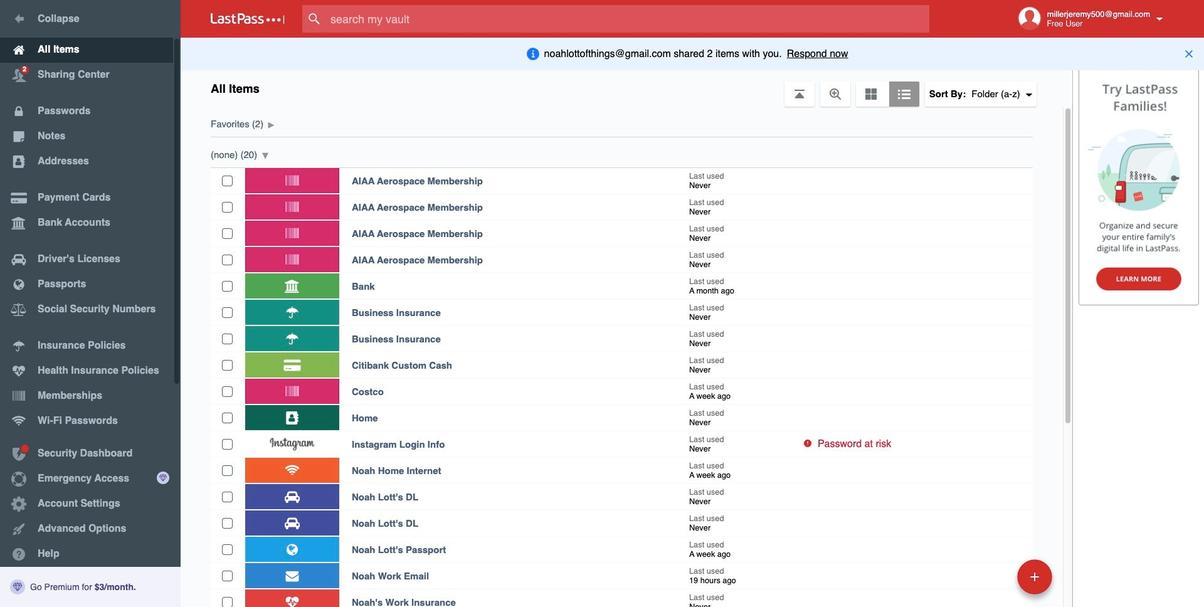 Task type: locate. For each thing, give the bounding box(es) containing it.
vault options navigation
[[181, 69, 1072, 107]]

main navigation navigation
[[0, 0, 181, 607]]

main content main content
[[181, 107, 1063, 607]]

search my vault text field
[[302, 5, 954, 33]]

lastpass image
[[211, 13, 285, 24]]

new item navigation
[[931, 556, 1060, 607]]



Task type: describe. For each thing, give the bounding box(es) containing it.
new item element
[[931, 559, 1057, 595]]

Search search field
[[302, 5, 954, 33]]



